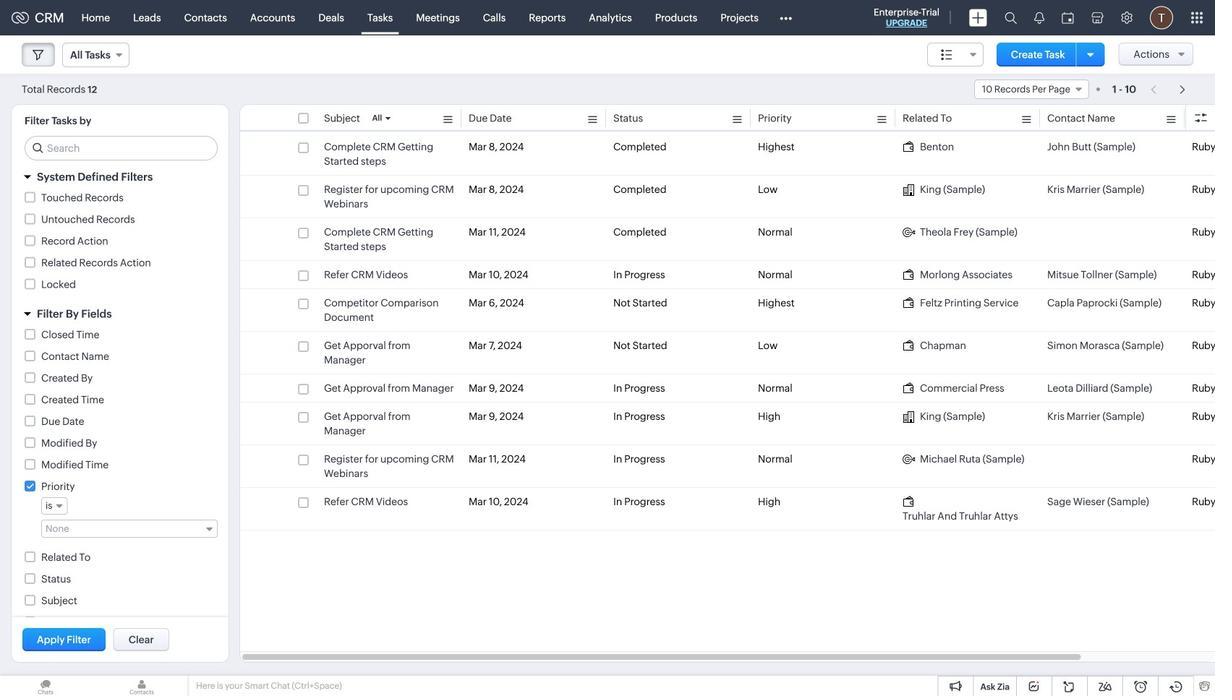 Task type: describe. For each thing, give the bounding box(es) containing it.
create menu element
[[961, 0, 996, 35]]

signals image
[[1034, 12, 1045, 24]]

contacts image
[[96, 676, 187, 697]]

profile image
[[1150, 6, 1173, 29]]

none field size
[[927, 43, 984, 67]]

Other Modules field
[[770, 6, 801, 29]]

calendar image
[[1062, 12, 1074, 24]]

logo image
[[12, 12, 29, 24]]

None text field
[[46, 524, 199, 535]]



Task type: locate. For each thing, give the bounding box(es) containing it.
Search text field
[[25, 137, 217, 160]]

signals element
[[1026, 0, 1053, 35]]

none field none
[[41, 520, 218, 538]]

row group
[[240, 133, 1215, 531]]

search image
[[1005, 12, 1017, 24]]

size image
[[941, 48, 953, 61]]

None field
[[62, 43, 129, 67], [927, 43, 984, 67], [974, 80, 1089, 99], [41, 498, 68, 515], [41, 520, 218, 538], [62, 43, 129, 67], [974, 80, 1089, 99], [41, 498, 68, 515]]

profile element
[[1141, 0, 1182, 35]]

chats image
[[0, 676, 91, 697]]

create menu image
[[969, 9, 987, 26]]

search element
[[996, 0, 1026, 35]]



